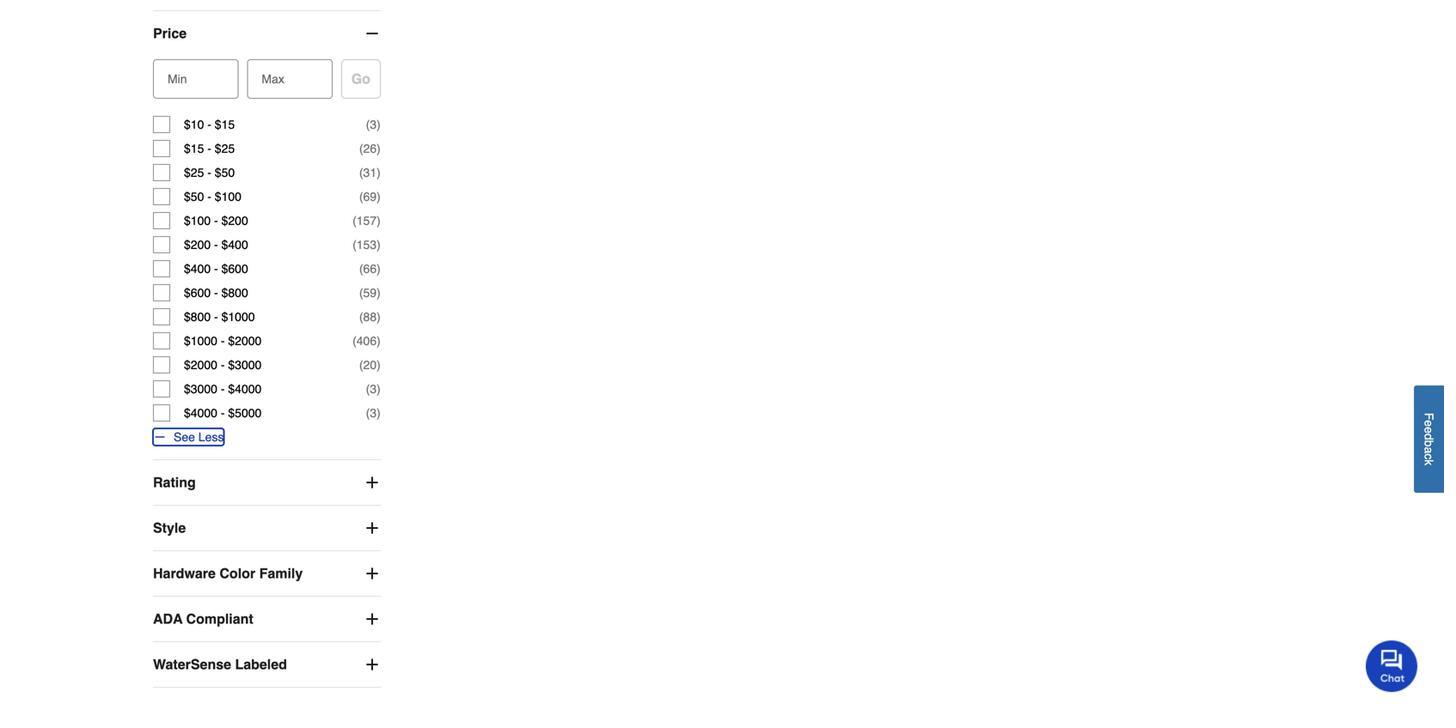 Task type: describe. For each thing, give the bounding box(es) containing it.
price button
[[153, 11, 381, 56]]

min
[[168, 72, 187, 86]]

- for $1000
[[221, 334, 225, 348]]

( for $25 - $50
[[359, 166, 363, 180]]

( for $2000 - $3000
[[359, 358, 363, 372]]

( 3 ) for $15
[[366, 118, 381, 132]]

( for $800 - $1000
[[359, 310, 363, 324]]

( for $1000 - $2000
[[353, 334, 357, 348]]

f
[[1422, 413, 1436, 421]]

$200 - $400
[[184, 238, 248, 252]]

59
[[363, 286, 377, 300]]

( 59 )
[[359, 286, 381, 300]]

- for $25
[[207, 166, 211, 180]]

( for $15 - $25
[[359, 142, 363, 156]]

price
[[153, 25, 187, 41]]

2 e from the top
[[1422, 427, 1436, 434]]

) for $100 - $200
[[377, 214, 381, 228]]

go
[[351, 71, 370, 87]]

0 vertical spatial $800
[[221, 286, 248, 300]]

) for $800 - $1000
[[377, 310, 381, 324]]

66
[[363, 262, 377, 276]]

0 horizontal spatial $4000
[[184, 407, 217, 420]]

$4000 - $5000
[[184, 407, 262, 420]]

( 157 )
[[353, 214, 381, 228]]

1 horizontal spatial $1000
[[221, 310, 255, 324]]

see
[[174, 431, 195, 444]]

1 vertical spatial $600
[[184, 286, 211, 300]]

- for $2000
[[221, 358, 225, 372]]

( for $200 - $400
[[353, 238, 357, 252]]

style button
[[153, 506, 381, 551]]

( 153 )
[[353, 238, 381, 252]]

labeled
[[235, 657, 287, 673]]

$5000
[[228, 407, 262, 420]]

- for $800
[[214, 310, 218, 324]]

0 horizontal spatial $2000
[[184, 358, 217, 372]]

157
[[357, 214, 377, 228]]

chat invite button image
[[1366, 640, 1418, 693]]

$800 - $1000
[[184, 310, 255, 324]]

( for $10 - $15
[[366, 118, 370, 132]]

ada compliant button
[[153, 597, 381, 642]]

$2000 - $3000
[[184, 358, 262, 372]]

watersense labeled
[[153, 657, 287, 673]]

31
[[363, 166, 377, 180]]

watersense labeled button
[[153, 643, 381, 688]]

ada compliant
[[153, 612, 253, 628]]

- for $15
[[207, 142, 211, 156]]

0 horizontal spatial $100
[[184, 214, 211, 228]]

153
[[357, 238, 377, 252]]

ada
[[153, 612, 183, 628]]

f e e d b a c k button
[[1414, 386, 1444, 493]]

- for $50
[[207, 190, 211, 204]]

) for $25 - $50
[[377, 166, 381, 180]]

hardware
[[153, 566, 216, 582]]

) for $4000 - $5000
[[377, 407, 381, 420]]

color
[[219, 566, 255, 582]]

$400 - $600
[[184, 262, 248, 276]]

k
[[1422, 460, 1436, 466]]

hardware color family button
[[153, 552, 381, 597]]

plus image inside the style button
[[363, 520, 381, 537]]

( 3 ) for $4000
[[366, 383, 381, 396]]

) for $3000 - $4000
[[377, 383, 381, 396]]

- for $100
[[214, 214, 218, 228]]

( for $50 - $100
[[359, 190, 363, 204]]

plus image for color
[[363, 566, 381, 583]]

3 for $10 - $15
[[370, 118, 377, 132]]

1 vertical spatial $25
[[184, 166, 204, 180]]

- for $4000
[[221, 407, 225, 420]]

( 406 )
[[353, 334, 381, 348]]

0 vertical spatial $25
[[215, 142, 235, 156]]

$1000 - $2000
[[184, 334, 262, 348]]

) for $50 - $100
[[377, 190, 381, 204]]

0 vertical spatial $15
[[215, 118, 235, 132]]

) for $400 - $600
[[377, 262, 381, 276]]



Task type: vqa. For each thing, say whether or not it's contained in the screenshot.
( 88 )
yes



Task type: locate. For each thing, give the bounding box(es) containing it.
( 88 )
[[359, 310, 381, 324]]

$25
[[215, 142, 235, 156], [184, 166, 204, 180]]

b
[[1422, 441, 1436, 447]]

( 3 )
[[366, 118, 381, 132], [366, 383, 381, 396], [366, 407, 381, 420]]

$4000
[[228, 383, 262, 396], [184, 407, 217, 420]]

0 vertical spatial $600
[[221, 262, 248, 276]]

- left $5000
[[221, 407, 225, 420]]

0 vertical spatial $2000
[[228, 334, 262, 348]]

0 vertical spatial $1000
[[221, 310, 255, 324]]

26
[[363, 142, 377, 156]]

c
[[1422, 454, 1436, 460]]

$15 - $25
[[184, 142, 235, 156]]

) for $10 - $15
[[377, 118, 381, 132]]

$4000 up $5000
[[228, 383, 262, 396]]

) for $2000 - $3000
[[377, 358, 381, 372]]

e
[[1422, 421, 1436, 427], [1422, 427, 1436, 434]]

1 vertical spatial ( 3 )
[[366, 383, 381, 396]]

1 horizontal spatial $15
[[215, 118, 235, 132]]

$10
[[184, 118, 204, 132]]

4 plus image from the top
[[363, 611, 381, 628]]

2 ( 3 ) from the top
[[366, 383, 381, 396]]

$400 down the $100 - $200
[[221, 238, 248, 252]]

e up d
[[1422, 421, 1436, 427]]

minus image up go
[[363, 25, 381, 42]]

3 3 from the top
[[370, 407, 377, 420]]

$3000 - $4000
[[184, 383, 262, 396]]

plus image inside rating button
[[363, 475, 381, 492]]

0 vertical spatial $100
[[215, 190, 241, 204]]

$600
[[221, 262, 248, 276], [184, 286, 211, 300]]

0 vertical spatial minus image
[[363, 25, 381, 42]]

- up $25 - $50
[[207, 142, 211, 156]]

less
[[198, 431, 224, 444]]

- down the $100 - $200
[[214, 238, 218, 252]]

0 horizontal spatial $600
[[184, 286, 211, 300]]

$100 up the $100 - $200
[[215, 190, 241, 204]]

0 horizontal spatial $50
[[184, 190, 204, 204]]

0 horizontal spatial $800
[[184, 310, 211, 324]]

( 3 ) for $5000
[[366, 407, 381, 420]]

( for $3000 - $4000
[[366, 383, 370, 396]]

f e e d b a c k
[[1422, 413, 1436, 466]]

1 horizontal spatial $600
[[221, 262, 248, 276]]

- down the $600 - $800
[[214, 310, 218, 324]]

- for $3000
[[221, 383, 225, 396]]

0 vertical spatial $200
[[221, 214, 248, 228]]

1 horizontal spatial $800
[[221, 286, 248, 300]]

0 vertical spatial $4000
[[228, 383, 262, 396]]

- down $15 - $25
[[207, 166, 211, 180]]

$400 up the $600 - $800
[[184, 262, 211, 276]]

$800 up $800 - $1000
[[221, 286, 248, 300]]

3
[[370, 118, 377, 132], [370, 383, 377, 396], [370, 407, 377, 420]]

0 horizontal spatial $1000
[[184, 334, 217, 348]]

6 ) from the top
[[377, 238, 381, 252]]

5 ) from the top
[[377, 214, 381, 228]]

1 horizontal spatial $2000
[[228, 334, 262, 348]]

- down $400 - $600
[[214, 286, 218, 300]]

1 horizontal spatial $25
[[215, 142, 235, 156]]

0 vertical spatial $50
[[215, 166, 235, 180]]

1 ( 3 ) from the top
[[366, 118, 381, 132]]

1 vertical spatial minus image
[[153, 431, 167, 444]]

plus image inside the hardware color family button
[[363, 566, 381, 583]]

( 20 )
[[359, 358, 381, 372]]

0 horizontal spatial $200
[[184, 238, 211, 252]]

2 vertical spatial 3
[[370, 407, 377, 420]]

$100 - $200
[[184, 214, 248, 228]]

) for $600 - $800
[[377, 286, 381, 300]]

1 e from the top
[[1422, 421, 1436, 427]]

$15
[[215, 118, 235, 132], [184, 142, 204, 156]]

7 ) from the top
[[377, 262, 381, 276]]

406
[[357, 334, 377, 348]]

1 ) from the top
[[377, 118, 381, 132]]

1 vertical spatial $15
[[184, 142, 204, 156]]

1 vertical spatial $2000
[[184, 358, 217, 372]]

$800
[[221, 286, 248, 300], [184, 310, 211, 324]]

1 vertical spatial $50
[[184, 190, 204, 204]]

rating
[[153, 475, 196, 491]]

- down $25 - $50
[[207, 190, 211, 204]]

3 ( 3 ) from the top
[[366, 407, 381, 420]]

see less
[[174, 431, 224, 444]]

$50 down $25 - $50
[[184, 190, 204, 204]]

1 horizontal spatial $400
[[221, 238, 248, 252]]

style
[[153, 520, 186, 536]]

1 vertical spatial $4000
[[184, 407, 217, 420]]

$3000 down $2000 - $3000
[[184, 383, 217, 396]]

0 horizontal spatial $3000
[[184, 383, 217, 396]]

$200 up $200 - $400
[[221, 214, 248, 228]]

$2000 up $3000 - $4000
[[184, 358, 217, 372]]

( for $100 - $200
[[353, 214, 357, 228]]

2 3 from the top
[[370, 383, 377, 396]]

0 vertical spatial $3000
[[228, 358, 262, 372]]

1 vertical spatial $400
[[184, 262, 211, 276]]

max
[[262, 72, 284, 86]]

$2000
[[228, 334, 262, 348], [184, 358, 217, 372]]

- up $3000 - $4000
[[221, 358, 225, 372]]

go button
[[341, 59, 381, 99]]

) for $200 - $400
[[377, 238, 381, 252]]

e up the b
[[1422, 427, 1436, 434]]

1 horizontal spatial minus image
[[363, 25, 381, 42]]

-
[[207, 118, 211, 132], [207, 142, 211, 156], [207, 166, 211, 180], [207, 190, 211, 204], [214, 214, 218, 228], [214, 238, 218, 252], [214, 262, 218, 276], [214, 286, 218, 300], [214, 310, 218, 324], [221, 334, 225, 348], [221, 358, 225, 372], [221, 383, 225, 396], [221, 407, 225, 420]]

88
[[363, 310, 377, 324]]

- up $200 - $400
[[214, 214, 218, 228]]

20
[[363, 358, 377, 372]]

2 ) from the top
[[377, 142, 381, 156]]

)
[[377, 118, 381, 132], [377, 142, 381, 156], [377, 166, 381, 180], [377, 190, 381, 204], [377, 214, 381, 228], [377, 238, 381, 252], [377, 262, 381, 276], [377, 286, 381, 300], [377, 310, 381, 324], [377, 334, 381, 348], [377, 358, 381, 372], [377, 383, 381, 396], [377, 407, 381, 420]]

3 plus image from the top
[[363, 566, 381, 583]]

1 vertical spatial 3
[[370, 383, 377, 396]]

plus image inside ada compliant button
[[363, 611, 381, 628]]

watersense
[[153, 657, 231, 673]]

- for $10
[[207, 118, 211, 132]]

13 ) from the top
[[377, 407, 381, 420]]

) for $15 - $25
[[377, 142, 381, 156]]

minus image inside see less button
[[153, 431, 167, 444]]

0 horizontal spatial $15
[[184, 142, 204, 156]]

plus image for compliant
[[363, 611, 381, 628]]

$600 - $800
[[184, 286, 248, 300]]

0 vertical spatial 3
[[370, 118, 377, 132]]

0 vertical spatial ( 3 )
[[366, 118, 381, 132]]

( 31 )
[[359, 166, 381, 180]]

1 vertical spatial $800
[[184, 310, 211, 324]]

2 vertical spatial ( 3 )
[[366, 407, 381, 420]]

- for $600
[[214, 286, 218, 300]]

- up the $600 - $800
[[214, 262, 218, 276]]

hardware color family
[[153, 566, 303, 582]]

see less button
[[153, 429, 224, 446]]

$50
[[215, 166, 235, 180], [184, 190, 204, 204]]

plus image inside "watersense labeled" button
[[363, 657, 381, 674]]

1 horizontal spatial $3000
[[228, 358, 262, 372]]

$15 down '$10'
[[184, 142, 204, 156]]

( 26 )
[[359, 142, 381, 156]]

- for $200
[[214, 238, 218, 252]]

0 horizontal spatial $25
[[184, 166, 204, 180]]

1 horizontal spatial $50
[[215, 166, 235, 180]]

1 3 from the top
[[370, 118, 377, 132]]

1 horizontal spatial $100
[[215, 190, 241, 204]]

8 ) from the top
[[377, 286, 381, 300]]

$200 down the $100 - $200
[[184, 238, 211, 252]]

(
[[366, 118, 370, 132], [359, 142, 363, 156], [359, 166, 363, 180], [359, 190, 363, 204], [353, 214, 357, 228], [353, 238, 357, 252], [359, 262, 363, 276], [359, 286, 363, 300], [359, 310, 363, 324], [353, 334, 357, 348], [359, 358, 363, 372], [366, 383, 370, 396], [366, 407, 370, 420]]

- right '$10'
[[207, 118, 211, 132]]

( for $600 - $800
[[359, 286, 363, 300]]

$800 down the $600 - $800
[[184, 310, 211, 324]]

3 ) from the top
[[377, 166, 381, 180]]

family
[[259, 566, 303, 582]]

plus image for labeled
[[363, 657, 381, 674]]

1 vertical spatial $100
[[184, 214, 211, 228]]

( for $400 - $600
[[359, 262, 363, 276]]

$1000
[[221, 310, 255, 324], [184, 334, 217, 348]]

69
[[363, 190, 377, 204]]

1 vertical spatial $200
[[184, 238, 211, 252]]

$1000 down $800 - $1000
[[184, 334, 217, 348]]

- down $2000 - $3000
[[221, 383, 225, 396]]

$50 - $100
[[184, 190, 241, 204]]

1 horizontal spatial $4000
[[228, 383, 262, 396]]

$100
[[215, 190, 241, 204], [184, 214, 211, 228]]

$25 - $50
[[184, 166, 235, 180]]

11 ) from the top
[[377, 358, 381, 372]]

minus image
[[363, 25, 381, 42], [153, 431, 167, 444]]

3 for $3000 - $4000
[[370, 383, 377, 396]]

$100 down $50 - $100
[[184, 214, 211, 228]]

rating button
[[153, 461, 381, 505]]

$1000 up "$1000 - $2000"
[[221, 310, 255, 324]]

a
[[1422, 447, 1436, 454]]

5 plus image from the top
[[363, 657, 381, 674]]

compliant
[[186, 612, 253, 628]]

d
[[1422, 434, 1436, 441]]

4 ) from the top
[[377, 190, 381, 204]]

9 ) from the top
[[377, 310, 381, 324]]

3 for $4000 - $5000
[[370, 407, 377, 420]]

minus image left see
[[153, 431, 167, 444]]

0 vertical spatial $400
[[221, 238, 248, 252]]

$600 up the $600 - $800
[[221, 262, 248, 276]]

$25 down $10 - $15 at the top left of page
[[215, 142, 235, 156]]

1 horizontal spatial $200
[[221, 214, 248, 228]]

plus image
[[363, 475, 381, 492], [363, 520, 381, 537], [363, 566, 381, 583], [363, 611, 381, 628], [363, 657, 381, 674]]

1 plus image from the top
[[363, 475, 381, 492]]

$2000 up $2000 - $3000
[[228, 334, 262, 348]]

$15 up $15 - $25
[[215, 118, 235, 132]]

0 horizontal spatial minus image
[[153, 431, 167, 444]]

2 plus image from the top
[[363, 520, 381, 537]]

$3000 up $3000 - $4000
[[228, 358, 262, 372]]

( 69 )
[[359, 190, 381, 204]]

12 ) from the top
[[377, 383, 381, 396]]

$50 up $50 - $100
[[215, 166, 235, 180]]

( 66 )
[[359, 262, 381, 276]]

1 vertical spatial $3000
[[184, 383, 217, 396]]

( for $4000 - $5000
[[366, 407, 370, 420]]

$600 down $400 - $600
[[184, 286, 211, 300]]

$10 - $15
[[184, 118, 235, 132]]

minus image inside price button
[[363, 25, 381, 42]]

$400
[[221, 238, 248, 252], [184, 262, 211, 276]]

0 horizontal spatial $400
[[184, 262, 211, 276]]

1 vertical spatial $1000
[[184, 334, 217, 348]]

- up $2000 - $3000
[[221, 334, 225, 348]]

$4000 up see less
[[184, 407, 217, 420]]

$3000
[[228, 358, 262, 372], [184, 383, 217, 396]]

- for $400
[[214, 262, 218, 276]]

) for $1000 - $2000
[[377, 334, 381, 348]]

10 ) from the top
[[377, 334, 381, 348]]

$25 down $15 - $25
[[184, 166, 204, 180]]

$200
[[221, 214, 248, 228], [184, 238, 211, 252]]



